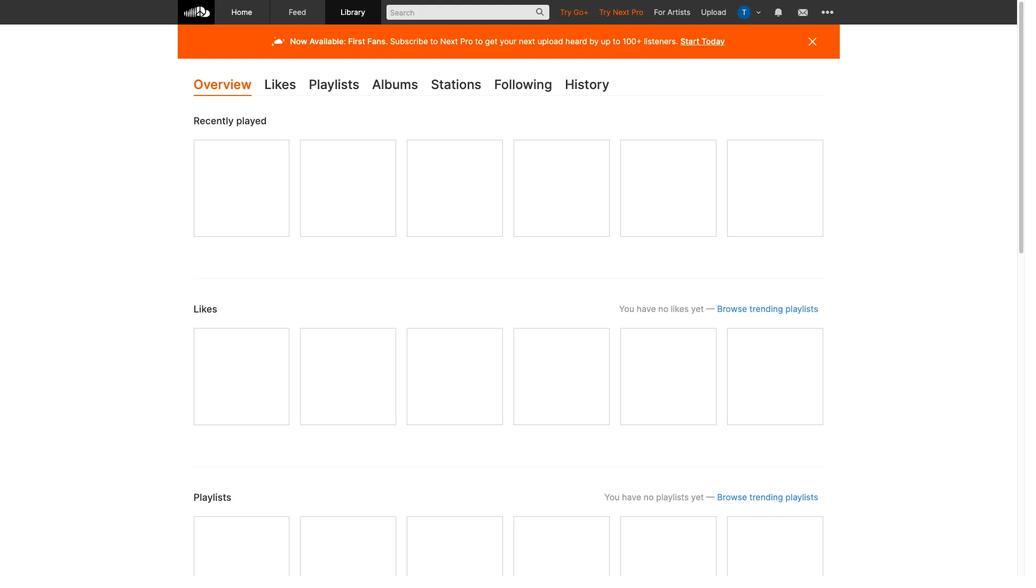 Task type: vqa. For each thing, say whether or not it's contained in the screenshot.
2nd "to" from the right
yes



Task type: describe. For each thing, give the bounding box(es) containing it.
pro inside "try next pro" link
[[632, 7, 644, 17]]

0 horizontal spatial pro
[[461, 36, 473, 46]]

first
[[348, 36, 365, 46]]

browse for likes
[[718, 304, 748, 315]]

start today link
[[681, 36, 725, 46]]

available:
[[310, 36, 346, 46]]

heard
[[566, 36, 588, 46]]

try go+
[[560, 7, 589, 17]]

for artists
[[654, 7, 691, 17]]

feed
[[289, 7, 306, 17]]

overview link
[[194, 75, 252, 96]]

get
[[485, 36, 498, 46]]

played
[[236, 115, 267, 126]]

home
[[232, 7, 252, 17]]

library
[[341, 7, 365, 17]]

browse for playlists
[[718, 493, 748, 503]]

you have no playlists yet — browse trending playlists
[[605, 493, 819, 503]]

fans.
[[368, 36, 388, 46]]

you for playlists
[[605, 493, 620, 503]]

Search search field
[[387, 5, 550, 20]]

likes link
[[265, 75, 296, 96]]

playlists for likes
[[786, 304, 819, 315]]

stations link
[[431, 75, 482, 96]]

likes
[[671, 304, 689, 315]]

have for playlists
[[622, 493, 642, 503]]

albums
[[372, 77, 418, 92]]

1 vertical spatial likes
[[194, 304, 217, 315]]

today
[[702, 36, 725, 46]]

history link
[[565, 75, 610, 96]]

listeners.
[[644, 36, 679, 46]]

your
[[500, 36, 517, 46]]

for artists link
[[649, 0, 696, 24]]

by
[[590, 36, 599, 46]]

feed link
[[270, 0, 326, 25]]

have for likes
[[637, 304, 656, 315]]

0 vertical spatial next
[[613, 7, 630, 17]]

trending for playlists
[[750, 493, 784, 503]]

following
[[495, 77, 553, 92]]

following link
[[495, 75, 553, 96]]

1 horizontal spatial playlists
[[309, 77, 360, 92]]

browse trending playlists link for playlists
[[718, 493, 819, 503]]

try next pro
[[600, 7, 644, 17]]

try for try go+
[[560, 7, 572, 17]]

trending for likes
[[750, 304, 784, 315]]



Task type: locate. For each thing, give the bounding box(es) containing it.
1 vertical spatial you
[[605, 493, 620, 503]]

no
[[659, 304, 669, 315], [644, 493, 654, 503]]

have
[[637, 304, 656, 315], [622, 493, 642, 503]]

0 vertical spatial no
[[659, 304, 669, 315]]

you for likes
[[620, 304, 635, 315]]

1 try from the left
[[560, 7, 572, 17]]

to left the get
[[476, 36, 483, 46]]

0 vertical spatial you
[[620, 304, 635, 315]]

1 horizontal spatial pro
[[632, 7, 644, 17]]

now
[[290, 36, 308, 46]]

stations
[[431, 77, 482, 92]]

next
[[519, 36, 536, 46]]

2 browse from the top
[[718, 493, 748, 503]]

1 vertical spatial browse trending playlists link
[[718, 493, 819, 503]]

1 horizontal spatial try
[[600, 7, 611, 17]]

library link
[[326, 0, 381, 25]]

1 horizontal spatial likes
[[265, 77, 296, 92]]

1 trending from the top
[[750, 304, 784, 315]]

0 horizontal spatial playlists
[[194, 492, 232, 504]]

3 to from the left
[[613, 36, 621, 46]]

2 to from the left
[[476, 36, 483, 46]]

no for playlists
[[644, 493, 654, 503]]

0 horizontal spatial to
[[431, 36, 438, 46]]

2 try from the left
[[600, 7, 611, 17]]

0 horizontal spatial likes
[[194, 304, 217, 315]]

trending
[[750, 304, 784, 315], [750, 493, 784, 503]]

1 horizontal spatial no
[[659, 304, 669, 315]]

None search field
[[381, 0, 555, 24]]

0 vertical spatial have
[[637, 304, 656, 315]]

next down search search field
[[440, 36, 458, 46]]

up
[[601, 36, 611, 46]]

browse
[[718, 304, 748, 315], [718, 493, 748, 503]]

2 yet from the top
[[692, 493, 704, 503]]

100+
[[623, 36, 642, 46]]

tara schultz's avatar element
[[738, 5, 751, 19]]

0 horizontal spatial next
[[440, 36, 458, 46]]

1 vertical spatial browse
[[718, 493, 748, 503]]

for
[[654, 7, 666, 17]]

no for likes
[[659, 304, 669, 315]]

1 vertical spatial —
[[707, 493, 715, 503]]

0 vertical spatial yet
[[692, 304, 704, 315]]

upload link
[[696, 0, 732, 24]]

1 horizontal spatial next
[[613, 7, 630, 17]]

2 trending from the top
[[750, 493, 784, 503]]

1 vertical spatial pro
[[461, 36, 473, 46]]

yet for likes
[[692, 304, 704, 315]]

recently played
[[194, 115, 267, 126]]

1 vertical spatial yet
[[692, 493, 704, 503]]

1 vertical spatial trending
[[750, 493, 784, 503]]

1 to from the left
[[431, 36, 438, 46]]

to right up
[[613, 36, 621, 46]]

try
[[560, 7, 572, 17], [600, 7, 611, 17]]

pro
[[632, 7, 644, 17], [461, 36, 473, 46]]

1 browse trending playlists link from the top
[[718, 304, 819, 315]]

pro left for
[[632, 7, 644, 17]]

0 vertical spatial playlists
[[309, 77, 360, 92]]

try left go+
[[560, 7, 572, 17]]

0 vertical spatial pro
[[632, 7, 644, 17]]

0 vertical spatial browse trending playlists link
[[718, 304, 819, 315]]

0 vertical spatial —
[[707, 304, 715, 315]]

start
[[681, 36, 700, 46]]

subscribe
[[390, 36, 428, 46]]

to right subscribe
[[431, 36, 438, 46]]

yet for playlists
[[692, 493, 704, 503]]

1 vertical spatial have
[[622, 493, 642, 503]]

albums link
[[372, 75, 418, 96]]

recently
[[194, 115, 234, 126]]

0 vertical spatial trending
[[750, 304, 784, 315]]

likes
[[265, 77, 296, 92], [194, 304, 217, 315]]

0 horizontal spatial no
[[644, 493, 654, 503]]

1 vertical spatial playlists
[[194, 492, 232, 504]]

next up 100+ at the top right of page
[[613, 7, 630, 17]]

0 vertical spatial browse
[[718, 304, 748, 315]]

playlists link
[[309, 75, 360, 96]]

— for playlists
[[707, 493, 715, 503]]

playlists
[[309, 77, 360, 92], [194, 492, 232, 504]]

1 vertical spatial no
[[644, 493, 654, 503]]

home link
[[214, 0, 270, 25]]

browse trending playlists link
[[718, 304, 819, 315], [718, 493, 819, 503]]

overview
[[194, 77, 252, 92]]

— for likes
[[707, 304, 715, 315]]

1 — from the top
[[707, 304, 715, 315]]

0 horizontal spatial try
[[560, 7, 572, 17]]

try right go+
[[600, 7, 611, 17]]

1 vertical spatial next
[[440, 36, 458, 46]]

1 browse from the top
[[718, 304, 748, 315]]

2 — from the top
[[707, 493, 715, 503]]

artists
[[668, 7, 691, 17]]

to
[[431, 36, 438, 46], [476, 36, 483, 46], [613, 36, 621, 46]]

now available: first fans. subscribe to next pro to get your next upload heard by up to 100+ listeners. start today
[[290, 36, 725, 46]]

2 horizontal spatial to
[[613, 36, 621, 46]]

—
[[707, 304, 715, 315], [707, 493, 715, 503]]

upload
[[702, 7, 727, 17]]

1 yet from the top
[[692, 304, 704, 315]]

2 browse trending playlists link from the top
[[718, 493, 819, 503]]

you have no likes yet — browse trending playlists
[[620, 304, 819, 315]]

playlists for playlists
[[786, 493, 819, 503]]

1 horizontal spatial to
[[476, 36, 483, 46]]

you
[[620, 304, 635, 315], [605, 493, 620, 503]]

go+
[[574, 7, 589, 17]]

try next pro link
[[594, 0, 649, 24]]

history
[[565, 77, 610, 92]]

try for try next pro
[[600, 7, 611, 17]]

pro left the get
[[461, 36, 473, 46]]

next
[[613, 7, 630, 17], [440, 36, 458, 46]]

yet
[[692, 304, 704, 315], [692, 493, 704, 503]]

browse trending playlists link for likes
[[718, 304, 819, 315]]

0 vertical spatial likes
[[265, 77, 296, 92]]

try go+ link
[[555, 0, 594, 24]]

upload
[[538, 36, 564, 46]]

playlists
[[786, 304, 819, 315], [657, 493, 689, 503], [786, 493, 819, 503]]



